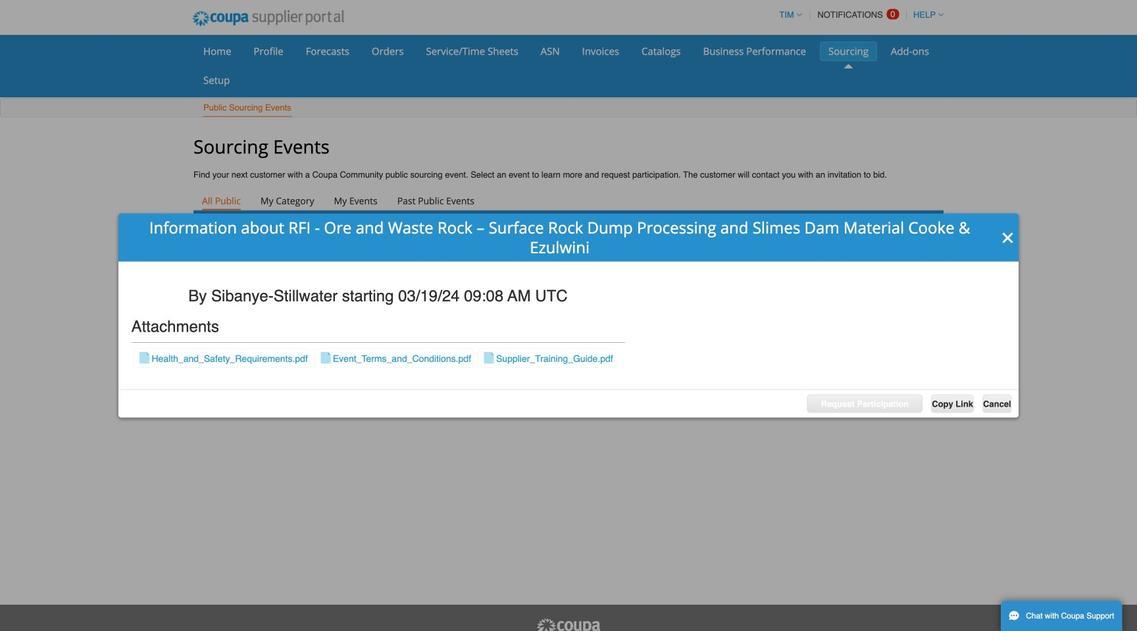 Task type: locate. For each thing, give the bounding box(es) containing it.
close image
[[1002, 232, 1015, 245]]

0 vertical spatial coupa supplier portal image
[[184, 2, 353, 35]]

coupa supplier portal image
[[184, 2, 353, 35], [536, 618, 602, 631]]

tab list
[[194, 192, 944, 210]]

search image
[[923, 217, 935, 229]]

information about rfi - ore and waste rock – surface rock dump processing and slimes dam material cooke & ezulwini dialog
[[118, 214, 1019, 418]]

1 horizontal spatial coupa supplier portal image
[[536, 618, 602, 631]]

clear filter image
[[337, 237, 349, 249]]



Task type: vqa. For each thing, say whether or not it's contained in the screenshot.
navigation on the right top of page
no



Task type: describe. For each thing, give the bounding box(es) containing it.
Search text field
[[847, 214, 939, 232]]

0 horizontal spatial coupa supplier portal image
[[184, 2, 353, 35]]

1 vertical spatial coupa supplier portal image
[[536, 618, 602, 631]]



